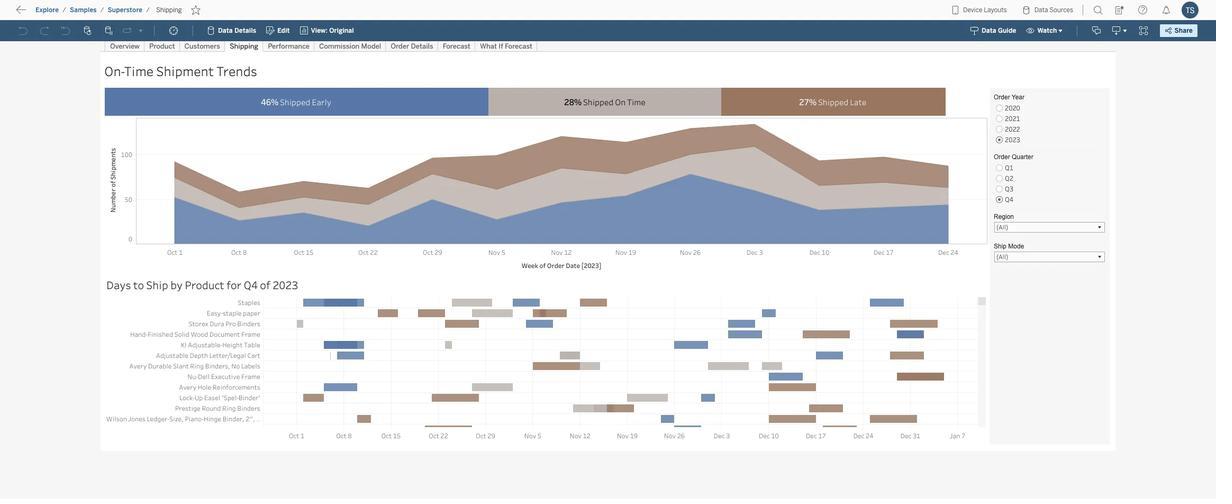 Task type: locate. For each thing, give the bounding box(es) containing it.
content
[[58, 8, 91, 18]]

/ right to
[[63, 6, 66, 14]]

/ left shipping
[[146, 6, 150, 14]]

0 horizontal spatial /
[[63, 6, 66, 14]]

/
[[63, 6, 66, 14], [100, 6, 104, 14], [146, 6, 150, 14]]

2 horizontal spatial /
[[146, 6, 150, 14]]

/ right samples link
[[100, 6, 104, 14]]

skip to content link
[[25, 6, 108, 20]]

superstore
[[108, 6, 142, 14]]

3 / from the left
[[146, 6, 150, 14]]

1 horizontal spatial /
[[100, 6, 104, 14]]



Task type: describe. For each thing, give the bounding box(es) containing it.
explore / samples / superstore /
[[35, 6, 150, 14]]

shipping element
[[153, 6, 185, 14]]

2 / from the left
[[100, 6, 104, 14]]

skip
[[28, 8, 45, 18]]

samples
[[70, 6, 97, 14]]

samples link
[[69, 6, 97, 14]]

shipping
[[156, 6, 182, 14]]

superstore link
[[107, 6, 143, 14]]

to
[[48, 8, 56, 18]]

explore
[[35, 6, 59, 14]]

skip to content
[[28, 8, 91, 18]]

explore link
[[35, 6, 59, 14]]

1 / from the left
[[63, 6, 66, 14]]



Task type: vqa. For each thing, say whether or not it's contained in the screenshot.
Tags to the left
no



